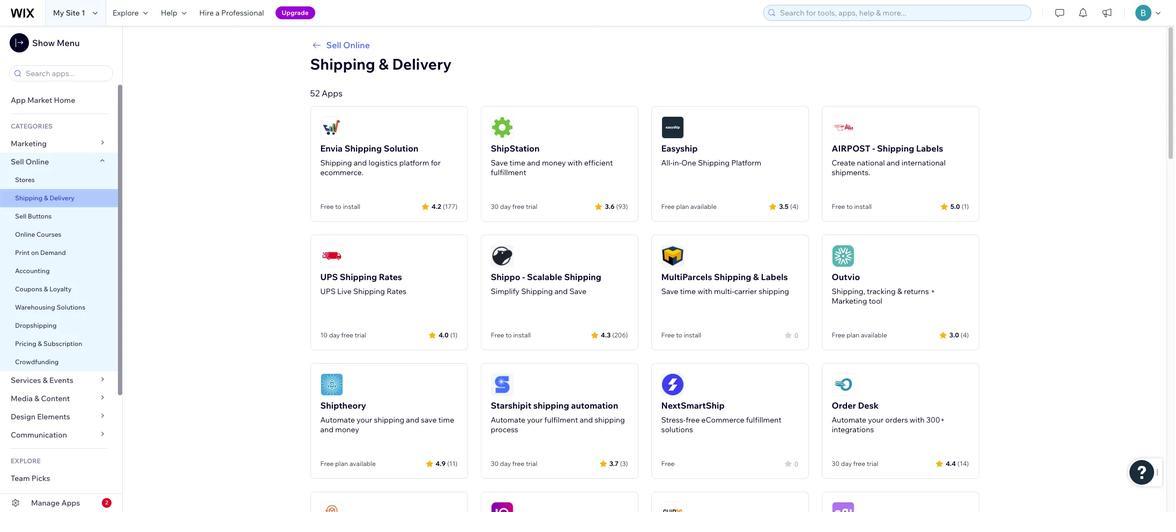 Task type: locate. For each thing, give the bounding box(es) containing it.
52
[[310, 88, 320, 99]]

1 horizontal spatial fulfillment
[[747, 416, 782, 425]]

services & events link
[[0, 372, 118, 390]]

52 apps
[[310, 88, 343, 99]]

with left efficient
[[568, 158, 583, 168]]

30 day free trial for shipping
[[491, 460, 538, 468]]

2 vertical spatial free plan available
[[321, 460, 376, 468]]

1 horizontal spatial (1)
[[962, 202, 970, 211]]

sell online link
[[310, 39, 980, 51], [0, 153, 118, 171]]

sell buttons link
[[0, 208, 118, 226]]

1 horizontal spatial delivery
[[392, 55, 452, 73]]

multiparcels shipping & labels logo image
[[662, 245, 684, 268]]

labels inside multiparcels shipping & labels save time with multi-carrier shipping
[[761, 272, 788, 283]]

communication link
[[0, 426, 118, 445]]

30 down process
[[491, 460, 499, 468]]

0 vertical spatial fulfillment
[[491, 168, 527, 178]]

3.0
[[950, 331, 960, 339]]

trial for automation
[[526, 460, 538, 468]]

automate inside starshipit shipping automation automate your fulfilment and shipping process
[[491, 416, 526, 425]]

0 vertical spatial ups
[[321, 272, 338, 283]]

free for envia shipping solution
[[321, 203, 334, 211]]

with left 300+ at the right
[[910, 416, 925, 425]]

30 for order desk
[[832, 460, 840, 468]]

buttons
[[28, 212, 52, 220]]

1 vertical spatial marketing
[[832, 297, 868, 306]]

shipping up the national
[[878, 143, 915, 154]]

1 horizontal spatial money
[[542, 158, 566, 168]]

- right shippo
[[523, 272, 525, 283]]

sell online up 52 apps
[[326, 40, 370, 50]]

1 horizontal spatial time
[[510, 158, 526, 168]]

1 horizontal spatial your
[[527, 416, 543, 425]]

install up nextsmartship logo
[[684, 332, 702, 340]]

trial down integrations
[[867, 460, 879, 468]]

install down ecommerce.
[[343, 203, 361, 211]]

shipping inside airpost - shipping labels create national and international shipments.
[[878, 143, 915, 154]]

2 horizontal spatial automate
[[832, 416, 867, 425]]

1 vertical spatial ups
[[321, 287, 336, 297]]

1 vertical spatial time
[[680, 287, 696, 297]]

content
[[41, 394, 70, 404]]

2
[[105, 500, 108, 507]]

airpost
[[832, 143, 871, 154]]

300+
[[927, 416, 946, 425]]

1 horizontal spatial free plan available
[[662, 203, 717, 211]]

& inside outvio shipping, tracking & returns + marketing  tool
[[898, 287, 903, 297]]

money
[[542, 158, 566, 168], [335, 425, 359, 435]]

0 horizontal spatial shipping & delivery
[[15, 194, 75, 202]]

trial down shipstation save time and money with efficient fulfillment
[[526, 203, 538, 211]]

free to install for multiparcels
[[662, 332, 702, 340]]

1 horizontal spatial save
[[570, 287, 587, 297]]

money down shiptheory
[[335, 425, 359, 435]]

1 vertical spatial money
[[335, 425, 359, 435]]

1 vertical spatial fulfillment
[[747, 416, 782, 425]]

sell
[[326, 40, 342, 50], [11, 157, 24, 167], [15, 212, 26, 220]]

marketing down categories
[[11, 139, 47, 149]]

0 vertical spatial available
[[691, 203, 717, 211]]

30 right the (177)
[[491, 203, 499, 211]]

crowdfunding
[[15, 358, 59, 366]]

1 vertical spatial 0
[[795, 461, 799, 469]]

shipments.
[[832, 168, 871, 178]]

save
[[491, 158, 508, 168], [570, 287, 587, 297], [662, 287, 679, 297]]

sell up 52 apps
[[326, 40, 342, 50]]

shipping right carrier
[[759, 287, 790, 297]]

0 horizontal spatial money
[[335, 425, 359, 435]]

(1) right the 5.0
[[962, 202, 970, 211]]

sell online up stores
[[11, 157, 49, 167]]

trial down starshipit shipping automation automate your fulfilment and shipping process
[[526, 460, 538, 468]]

3 your from the left
[[869, 416, 884, 425]]

trial right 10
[[355, 332, 366, 340]]

0 horizontal spatial sell online link
[[0, 153, 118, 171]]

0 vertical spatial money
[[542, 158, 566, 168]]

3.0 (4)
[[950, 331, 970, 339]]

install for envia
[[343, 203, 361, 211]]

delivery inside sidebar element
[[50, 194, 75, 202]]

1 vertical spatial shipping & delivery
[[15, 194, 75, 202]]

4.0
[[439, 331, 449, 339]]

day for desk
[[842, 460, 852, 468]]

airpost - shipping labels create national and international shipments.
[[832, 143, 946, 178]]

my site 1
[[53, 8, 85, 18]]

1 vertical spatial labels
[[761, 272, 788, 283]]

5.0 (1)
[[951, 202, 970, 211]]

shipping left save
[[374, 416, 405, 425]]

shipping inside multiparcels shipping & labels save time with multi-carrier shipping
[[759, 287, 790, 297]]

available down shiptheory automate your shipping and save time and money at the left
[[350, 460, 376, 468]]

professional
[[221, 8, 264, 18]]

to down ecommerce.
[[335, 203, 342, 211]]

and right the national
[[887, 158, 900, 168]]

for
[[431, 158, 441, 168]]

free to install for envia
[[321, 203, 361, 211]]

sell online link inside sidebar element
[[0, 153, 118, 171]]

easyship logo image
[[662, 116, 684, 139]]

available down one
[[691, 203, 717, 211]]

solutions
[[57, 304, 85, 312]]

shipping right "live"
[[354, 287, 385, 297]]

shipping & delivery link
[[0, 189, 118, 208]]

and inside starshipit shipping automation automate your fulfilment and shipping process
[[580, 416, 593, 425]]

marketing down the outvio
[[832, 297, 868, 306]]

day right 10
[[329, 332, 340, 340]]

(4) right the 3.5
[[791, 202, 799, 211]]

(4) right 3.0
[[961, 331, 970, 339]]

sell up stores
[[11, 157, 24, 167]]

a
[[216, 8, 220, 18]]

0 vertical spatial plan
[[677, 203, 689, 211]]

free down integrations
[[854, 460, 866, 468]]

team picks
[[11, 474, 50, 484]]

warehousing solutions link
[[0, 299, 118, 317]]

0 horizontal spatial time
[[439, 416, 454, 425]]

shipping right one
[[698, 158, 730, 168]]

envia shipping solution logo image
[[321, 116, 343, 139]]

trial
[[526, 203, 538, 211], [355, 332, 366, 340], [526, 460, 538, 468], [867, 460, 879, 468]]

2 horizontal spatial plan
[[847, 332, 860, 340]]

30 day free trial down process
[[491, 460, 538, 468]]

free down process
[[513, 460, 525, 468]]

carrier
[[735, 287, 757, 297]]

and inside airpost - shipping labels create national and international shipments.
[[887, 158, 900, 168]]

free for easyship
[[662, 203, 675, 211]]

2 automate from the left
[[491, 416, 526, 425]]

multiparcels shipping & labels save time with multi-carrier shipping
[[662, 272, 790, 297]]

30
[[491, 203, 499, 211], [491, 460, 499, 468], [832, 460, 840, 468]]

shippo
[[491, 272, 521, 283]]

fulfillment
[[491, 168, 527, 178], [747, 416, 782, 425]]

day down process
[[500, 460, 511, 468]]

0 horizontal spatial your
[[357, 416, 372, 425]]

outvio
[[832, 272, 861, 283]]

1 horizontal spatial available
[[691, 203, 717, 211]]

1 vertical spatial available
[[861, 332, 888, 340]]

install for airpost
[[855, 203, 872, 211]]

1 horizontal spatial -
[[873, 143, 876, 154]]

(177)
[[443, 202, 458, 211]]

shipping & delivery inside sidebar element
[[15, 194, 75, 202]]

with inside "order desk automate your orders with 300+ integrations"
[[910, 416, 925, 425]]

free to install down simplify in the left of the page
[[491, 332, 531, 340]]

free plan available for easyship
[[662, 203, 717, 211]]

your left fulfilment
[[527, 416, 543, 425]]

automate down "starshipit"
[[491, 416, 526, 425]]

upgrade button
[[275, 6, 315, 19]]

online courses
[[15, 231, 61, 239]]

time inside shiptheory automate your shipping and save time and money
[[439, 416, 454, 425]]

2 your from the left
[[527, 416, 543, 425]]

1 horizontal spatial apps
[[61, 499, 80, 509]]

0 vertical spatial (4)
[[791, 202, 799, 211]]

and left logistics
[[354, 158, 367, 168]]

1 vertical spatial with
[[698, 287, 713, 297]]

install down simplify in the left of the page
[[514, 332, 531, 340]]

labels inside airpost - shipping labels create national and international shipments.
[[917, 143, 944, 154]]

2 horizontal spatial free plan available
[[832, 332, 888, 340]]

0 horizontal spatial automate
[[321, 416, 355, 425]]

0 horizontal spatial plan
[[335, 460, 348, 468]]

money left efficient
[[542, 158, 566, 168]]

free for rates
[[341, 332, 353, 340]]

0 horizontal spatial delivery
[[50, 194, 75, 202]]

automate down "order"
[[832, 416, 867, 425]]

apps right the manage
[[61, 499, 80, 509]]

apps right '52'
[[322, 88, 343, 99]]

free down nextsmartship in the right of the page
[[686, 416, 700, 425]]

create
[[832, 158, 856, 168]]

free
[[513, 203, 525, 211], [341, 332, 353, 340], [686, 416, 700, 425], [513, 460, 525, 468], [854, 460, 866, 468]]

2 vertical spatial plan
[[335, 460, 348, 468]]

time inside shipstation save time and money with efficient fulfillment
[[510, 158, 526, 168]]

free to install down ecommerce.
[[321, 203, 361, 211]]

shipping
[[759, 287, 790, 297], [534, 401, 569, 411], [374, 416, 405, 425], [595, 416, 625, 425]]

30 day free trial up shippo - scalable shipping logo
[[491, 203, 538, 211]]

free inside nextsmartship stress-free ecommerce fulfillment solutions
[[686, 416, 700, 425]]

with
[[568, 158, 583, 168], [698, 287, 713, 297], [910, 416, 925, 425]]

your
[[357, 416, 372, 425], [527, 416, 543, 425], [869, 416, 884, 425]]

marketing inside outvio shipping, tracking & returns + marketing  tool
[[832, 297, 868, 306]]

and inside envia shipping solution shipping and logistics platform for ecommerce.
[[354, 158, 367, 168]]

0 horizontal spatial available
[[350, 460, 376, 468]]

1 horizontal spatial marketing
[[832, 297, 868, 306]]

free to install down the 'shipments.'
[[832, 203, 872, 211]]

(11)
[[447, 460, 458, 468]]

0 horizontal spatial (1)
[[451, 331, 458, 339]]

0 horizontal spatial with
[[568, 158, 583, 168]]

apps down picks
[[39, 492, 58, 502]]

2 horizontal spatial save
[[662, 287, 679, 297]]

0 vertical spatial marketing
[[11, 139, 47, 149]]

1 horizontal spatial labels
[[917, 143, 944, 154]]

shipping up fulfilment
[[534, 401, 569, 411]]

0 horizontal spatial apps
[[39, 492, 58, 502]]

shipping up logistics
[[345, 143, 382, 154]]

1 vertical spatial free plan available
[[832, 332, 888, 340]]

1 vertical spatial (4)
[[961, 331, 970, 339]]

1
[[82, 8, 85, 18]]

international
[[902, 158, 946, 168]]

- inside shippo - scalable shipping simplify shipping and save
[[523, 272, 525, 283]]

apps
[[322, 88, 343, 99], [39, 492, 58, 502], [61, 499, 80, 509]]

free for automation
[[513, 460, 525, 468]]

0 horizontal spatial free plan available
[[321, 460, 376, 468]]

national
[[857, 158, 886, 168]]

accounting
[[15, 267, 50, 275]]

sell left buttons
[[15, 212, 26, 220]]

shipping & delivery
[[310, 55, 452, 73], [15, 194, 75, 202]]

to down simplify in the left of the page
[[506, 332, 512, 340]]

1 horizontal spatial automate
[[491, 416, 526, 425]]

- up the national
[[873, 143, 876, 154]]

free right 10
[[341, 332, 353, 340]]

1 your from the left
[[357, 416, 372, 425]]

fulfillment down shipstation
[[491, 168, 527, 178]]

manage apps
[[31, 499, 80, 509]]

rates
[[379, 272, 402, 283], [387, 287, 407, 297]]

shipping up the multi-
[[715, 272, 752, 283]]

and inside shippo - scalable shipping simplify shipping and save
[[555, 287, 568, 297]]

0 vertical spatial sell
[[326, 40, 342, 50]]

shipping down stores
[[15, 194, 42, 202]]

1 horizontal spatial shipping & delivery
[[310, 55, 452, 73]]

labels for airpost - shipping labels
[[917, 143, 944, 154]]

0 vertical spatial 0
[[795, 332, 799, 340]]

available down tool
[[861, 332, 888, 340]]

0 vertical spatial -
[[873, 143, 876, 154]]

1 horizontal spatial sell online
[[326, 40, 370, 50]]

30 day free trial for save
[[491, 203, 538, 211]]

0 horizontal spatial -
[[523, 272, 525, 283]]

to down the 'shipments.'
[[847, 203, 853, 211]]

shippo - scalable shipping simplify shipping and save
[[491, 272, 602, 297]]

30 down integrations
[[832, 460, 840, 468]]

courses
[[36, 231, 61, 239]]

1 horizontal spatial (4)
[[961, 331, 970, 339]]

1 horizontal spatial with
[[698, 287, 713, 297]]

newest apps link
[[0, 488, 118, 506]]

online
[[343, 40, 370, 50], [26, 157, 49, 167], [15, 231, 35, 239]]

fulfillment right ecommerce
[[747, 416, 782, 425]]

orders
[[886, 416, 909, 425]]

with inside shipstation save time and money with efficient fulfillment
[[568, 158, 583, 168]]

1 vertical spatial sell online
[[11, 157, 49, 167]]

and down scalable
[[555, 287, 568, 297]]

2 horizontal spatial available
[[861, 332, 888, 340]]

and down automation
[[580, 416, 593, 425]]

with left the multi-
[[698, 287, 713, 297]]

plan
[[677, 203, 689, 211], [847, 332, 860, 340], [335, 460, 348, 468]]

save inside multiparcels shipping & labels save time with multi-carrier shipping
[[662, 287, 679, 297]]

0 horizontal spatial sell online
[[11, 157, 49, 167]]

shipstation logo image
[[491, 116, 514, 139]]

free to install for shippo
[[491, 332, 531, 340]]

30 day free trial down integrations
[[832, 460, 879, 468]]

3 automate from the left
[[832, 416, 867, 425]]

ecommerce
[[702, 416, 745, 425]]

to for airpost
[[847, 203, 853, 211]]

day up shippo - scalable shipping logo
[[500, 203, 511, 211]]

help
[[161, 8, 177, 18]]

dropshipping
[[15, 322, 57, 330]]

30 day free trial for desk
[[832, 460, 879, 468]]

time right save
[[439, 416, 454, 425]]

1 vertical spatial sell online link
[[0, 153, 118, 171]]

0 vertical spatial free plan available
[[662, 203, 717, 211]]

2 vertical spatial time
[[439, 416, 454, 425]]

install down the 'shipments.'
[[855, 203, 872, 211]]

ups
[[321, 272, 338, 283], [321, 287, 336, 297]]

0 vertical spatial time
[[510, 158, 526, 168]]

& inside multiparcels shipping & labels save time with multi-carrier shipping
[[754, 272, 759, 283]]

time down shipstation
[[510, 158, 526, 168]]

shipping right scalable
[[565, 272, 602, 283]]

2 vertical spatial sell
[[15, 212, 26, 220]]

show menu
[[32, 38, 80, 48]]

2 0 from the top
[[795, 461, 799, 469]]

categories
[[11, 122, 53, 130]]

2 horizontal spatial your
[[869, 416, 884, 425]]

0 horizontal spatial (4)
[[791, 202, 799, 211]]

sell for "sell online" "link" in sidebar element
[[11, 157, 24, 167]]

Search for tools, apps, help & more... field
[[777, 5, 1028, 20]]

1 automate from the left
[[321, 416, 355, 425]]

home
[[54, 95, 75, 105]]

0 vertical spatial sell online
[[326, 40, 370, 50]]

shipping down scalable
[[522, 287, 553, 297]]

apps inside newest apps link
[[39, 492, 58, 502]]

returns
[[904, 287, 930, 297]]

2 horizontal spatial time
[[680, 287, 696, 297]]

0 vertical spatial labels
[[917, 143, 944, 154]]

marketing link
[[0, 135, 118, 153]]

shiptheory automate your shipping and save time and money
[[321, 401, 454, 435]]

shiptheory logo image
[[321, 374, 343, 396]]

1 vertical spatial (1)
[[451, 331, 458, 339]]

media & content link
[[0, 390, 118, 408]]

coupons & loyalty link
[[0, 281, 118, 299]]

install for shippo
[[514, 332, 531, 340]]

day
[[500, 203, 511, 211], [329, 332, 340, 340], [500, 460, 511, 468], [842, 460, 852, 468]]

and down shipstation
[[527, 158, 541, 168]]

1 vertical spatial sell
[[11, 157, 24, 167]]

time
[[510, 158, 526, 168], [680, 287, 696, 297], [439, 416, 454, 425]]

1 0 from the top
[[795, 332, 799, 340]]

shipping
[[310, 55, 375, 73], [345, 143, 382, 154], [878, 143, 915, 154], [321, 158, 352, 168], [698, 158, 730, 168], [15, 194, 42, 202], [340, 272, 377, 283], [565, 272, 602, 283], [715, 272, 752, 283], [354, 287, 385, 297], [522, 287, 553, 297]]

shippo - scalable shipping logo image
[[491, 245, 514, 268]]

automate inside shiptheory automate your shipping and save time and money
[[321, 416, 355, 425]]

free plan available for outvio
[[832, 332, 888, 340]]

multiparcels
[[662, 272, 713, 283]]

0 horizontal spatial save
[[491, 158, 508, 168]]

0 vertical spatial with
[[568, 158, 583, 168]]

2 horizontal spatial with
[[910, 416, 925, 425]]

(1) right 4.0
[[451, 331, 458, 339]]

stores
[[15, 176, 35, 184]]

2 horizontal spatial apps
[[322, 88, 343, 99]]

trial for rates
[[355, 332, 366, 340]]

2 vertical spatial available
[[350, 460, 376, 468]]

4.3 (206)
[[601, 331, 628, 339]]

your down shiptheory
[[357, 416, 372, 425]]

free to install up nextsmartship logo
[[662, 332, 702, 340]]

free
[[321, 203, 334, 211], [662, 203, 675, 211], [832, 203, 846, 211], [491, 332, 504, 340], [662, 332, 675, 340], [832, 332, 846, 340], [321, 460, 334, 468], [662, 460, 675, 468]]

ups down ups shipping rates logo
[[321, 272, 338, 283]]

0 horizontal spatial marketing
[[11, 139, 47, 149]]

0 horizontal spatial labels
[[761, 272, 788, 283]]

show
[[32, 38, 55, 48]]

1 horizontal spatial plan
[[677, 203, 689, 211]]

1 vertical spatial delivery
[[50, 194, 75, 202]]

automate down shiptheory
[[321, 416, 355, 425]]

ups shipping rates logo image
[[321, 245, 343, 268]]

0 vertical spatial (1)
[[962, 202, 970, 211]]

your down the desk
[[869, 416, 884, 425]]

labels for multiparcels shipping & labels
[[761, 272, 788, 283]]

1 horizontal spatial sell online link
[[310, 39, 980, 51]]

1 vertical spatial plan
[[847, 332, 860, 340]]

integrations
[[832, 425, 875, 435]]

outvio logo image
[[832, 245, 855, 268]]

free up shippo - scalable shipping logo
[[513, 203, 525, 211]]

time down multiparcels
[[680, 287, 696, 297]]

0 horizontal spatial fulfillment
[[491, 168, 527, 178]]

1 vertical spatial -
[[523, 272, 525, 283]]

2 vertical spatial with
[[910, 416, 925, 425]]

0 vertical spatial delivery
[[392, 55, 452, 73]]

events
[[49, 376, 73, 386]]

- inside airpost - shipping labels create national and international shipments.
[[873, 143, 876, 154]]

ups left "live"
[[321, 287, 336, 297]]

pricing & subscription
[[15, 340, 82, 348]]

to up nextsmartship logo
[[677, 332, 683, 340]]

day down integrations
[[842, 460, 852, 468]]

time inside multiparcels shipping & labels save time with multi-carrier shipping
[[680, 287, 696, 297]]

shipping inside sidebar element
[[15, 194, 42, 202]]



Task type: describe. For each thing, give the bounding box(es) containing it.
2 ups from the top
[[321, 287, 336, 297]]

accounting link
[[0, 262, 118, 281]]

communication
[[11, 431, 69, 440]]

trial for automate
[[867, 460, 879, 468]]

2 vertical spatial online
[[15, 231, 35, 239]]

apps for newest apps
[[39, 492, 58, 502]]

show menu button
[[10, 33, 80, 53]]

0 vertical spatial rates
[[379, 272, 402, 283]]

nextsmartship
[[662, 401, 725, 411]]

to for multiparcels
[[677, 332, 683, 340]]

0 for labels
[[795, 332, 799, 340]]

available for outvio
[[861, 332, 888, 340]]

- for airpost
[[873, 143, 876, 154]]

all-
[[662, 158, 673, 168]]

and down shiptheory
[[321, 425, 334, 435]]

in-
[[673, 158, 682, 168]]

free to install for airpost
[[832, 203, 872, 211]]

market
[[27, 95, 52, 105]]

free for automate
[[854, 460, 866, 468]]

4.0 (1)
[[439, 331, 458, 339]]

explore
[[113, 8, 139, 18]]

10 day free trial
[[321, 332, 366, 340]]

free for outvio
[[832, 332, 846, 340]]

1 vertical spatial online
[[26, 157, 49, 167]]

stress-
[[662, 416, 686, 425]]

team
[[11, 474, 30, 484]]

30 for starshipit shipping automation
[[491, 460, 499, 468]]

plan for outvio
[[847, 332, 860, 340]]

explore
[[11, 458, 41, 466]]

shipping,
[[832, 287, 866, 297]]

3.5
[[780, 202, 789, 211]]

desk
[[859, 401, 879, 411]]

newest apps
[[11, 492, 58, 502]]

available for easyship
[[691, 203, 717, 211]]

shipping inside shiptheory automate your shipping and save time and money
[[374, 416, 405, 425]]

shipping inside multiparcels shipping & labels save time with multi-carrier shipping
[[715, 272, 752, 283]]

easyship
[[662, 143, 698, 154]]

with for order
[[910, 416, 925, 425]]

sell online inside sidebar element
[[11, 157, 49, 167]]

tool
[[869, 297, 883, 306]]

Search apps... field
[[23, 66, 109, 81]]

3.6 (93)
[[605, 202, 628, 211]]

day for save
[[500, 203, 511, 211]]

with inside multiparcels shipping & labels save time with multi-carrier shipping
[[698, 287, 713, 297]]

help button
[[154, 0, 193, 26]]

efficient
[[585, 158, 613, 168]]

shipping inside easyship all-in-one shipping platform
[[698, 158, 730, 168]]

shipping down automation
[[595, 416, 625, 425]]

free for shiptheory
[[321, 460, 334, 468]]

day for shipping
[[329, 332, 340, 340]]

1 ups from the top
[[321, 272, 338, 283]]

to for shippo
[[506, 332, 512, 340]]

fulfillment inside nextsmartship stress-free ecommerce fulfillment solutions
[[747, 416, 782, 425]]

free for multiparcels shipping & labels
[[662, 332, 675, 340]]

order desk logo image
[[832, 374, 855, 396]]

crowdfunding link
[[0, 354, 118, 372]]

print on demand
[[15, 249, 66, 257]]

platform
[[400, 158, 429, 168]]

your inside "order desk automate your orders with 300+ integrations"
[[869, 416, 884, 425]]

stores link
[[0, 171, 118, 189]]

apps for manage apps
[[61, 499, 80, 509]]

demand
[[40, 249, 66, 257]]

plan for shiptheory
[[335, 460, 348, 468]]

4.4 (14)
[[946, 460, 970, 468]]

plan for easyship
[[677, 203, 689, 211]]

3.7 (3)
[[610, 460, 628, 468]]

save
[[421, 416, 437, 425]]

multi-
[[715, 287, 735, 297]]

money inside shiptheory automate your shipping and save time and money
[[335, 425, 359, 435]]

sell buttons
[[15, 212, 52, 220]]

install for multiparcels
[[684, 332, 702, 340]]

available for shiptheory
[[350, 460, 376, 468]]

sidebar element
[[0, 26, 123, 513]]

services
[[11, 376, 41, 386]]

on
[[31, 249, 39, 257]]

warehousing solutions
[[15, 304, 85, 312]]

design elements
[[11, 413, 70, 422]]

starshipit shipping automation logo image
[[491, 374, 514, 396]]

starshipit shipping automation automate your fulfilment and shipping process
[[491, 401, 625, 435]]

to for envia
[[335, 203, 342, 211]]

trial for time
[[526, 203, 538, 211]]

shipping up 52 apps
[[310, 55, 375, 73]]

0 vertical spatial sell online link
[[310, 39, 980, 51]]

and left save
[[406, 416, 419, 425]]

hire a professional link
[[193, 0, 271, 26]]

site
[[66, 8, 80, 18]]

(4) for easyship
[[791, 202, 799, 211]]

pricing
[[15, 340, 36, 348]]

free for airpost - shipping labels
[[832, 203, 846, 211]]

4.2
[[432, 202, 441, 211]]

app
[[11, 95, 26, 105]]

airpost - shipping labels logo image
[[832, 116, 855, 139]]

automation
[[571, 401, 619, 411]]

shipping up "live"
[[340, 272, 377, 283]]

print
[[15, 249, 30, 257]]

free for time
[[513, 203, 525, 211]]

subscription
[[43, 340, 82, 348]]

fulfillment inside shipstation save time and money with efficient fulfillment
[[491, 168, 527, 178]]

platform
[[732, 158, 762, 168]]

your inside shiptheory automate your shipping and save time and money
[[357, 416, 372, 425]]

simplify
[[491, 287, 520, 297]]

solution
[[384, 143, 419, 154]]

media & content
[[11, 394, 70, 404]]

fulfilment
[[545, 416, 578, 425]]

menu
[[57, 38, 80, 48]]

apps for 52 apps
[[322, 88, 343, 99]]

envia shipping solution shipping and logistics platform for ecommerce.
[[321, 143, 441, 178]]

0 vertical spatial online
[[343, 40, 370, 50]]

shipstation
[[491, 143, 540, 154]]

1 vertical spatial rates
[[387, 287, 407, 297]]

coupons
[[15, 285, 42, 293]]

hire
[[199, 8, 214, 18]]

print on demand link
[[0, 244, 118, 262]]

live
[[337, 287, 352, 297]]

3.7
[[610, 460, 619, 468]]

0 for ecommerce
[[795, 461, 799, 469]]

- for shippo
[[523, 272, 525, 283]]

automate inside "order desk automate your orders with 300+ integrations"
[[832, 416, 867, 425]]

free for shippo - scalable shipping
[[491, 332, 504, 340]]

5.0
[[951, 202, 961, 211]]

0 vertical spatial shipping & delivery
[[310, 55, 452, 73]]

with for shipstation
[[568, 158, 583, 168]]

4.3
[[601, 331, 611, 339]]

money inside shipstation save time and money with efficient fulfillment
[[542, 158, 566, 168]]

(1) for airpost - shipping labels
[[962, 202, 970, 211]]

30 for shipstation
[[491, 203, 499, 211]]

(3)
[[620, 460, 628, 468]]

shipping down envia
[[321, 158, 352, 168]]

warehousing
[[15, 304, 55, 312]]

marketing inside sidebar element
[[11, 139, 47, 149]]

sell for sell buttons link
[[15, 212, 26, 220]]

your inside starshipit shipping automation automate your fulfilment and shipping process
[[527, 416, 543, 425]]

save inside shippo - scalable shipping simplify shipping and save
[[570, 287, 587, 297]]

manage
[[31, 499, 60, 509]]

tracking
[[867, 287, 896, 297]]

day for shipping
[[500, 460, 511, 468]]

team picks link
[[0, 470, 118, 488]]

and inside shipstation save time and money with efficient fulfillment
[[527, 158, 541, 168]]

online courses link
[[0, 226, 118, 244]]

process
[[491, 425, 519, 435]]

services & events
[[11, 376, 73, 386]]

4.2 (177)
[[432, 202, 458, 211]]

nextsmartship stress-free ecommerce fulfillment solutions
[[662, 401, 782, 435]]

save inside shipstation save time and money with efficient fulfillment
[[491, 158, 508, 168]]

10
[[321, 332, 328, 340]]

(1) for ups shipping rates
[[451, 331, 458, 339]]

(4) for outvio
[[961, 331, 970, 339]]

my
[[53, 8, 64, 18]]

ups shipping rates ups live shipping rates
[[321, 272, 407, 297]]

4.4
[[946, 460, 957, 468]]

nextsmartship logo image
[[662, 374, 684, 396]]

free plan available for shiptheory
[[321, 460, 376, 468]]



Task type: vqa. For each thing, say whether or not it's contained in the screenshot.
Boom Form Collect more entries with customised forms
no



